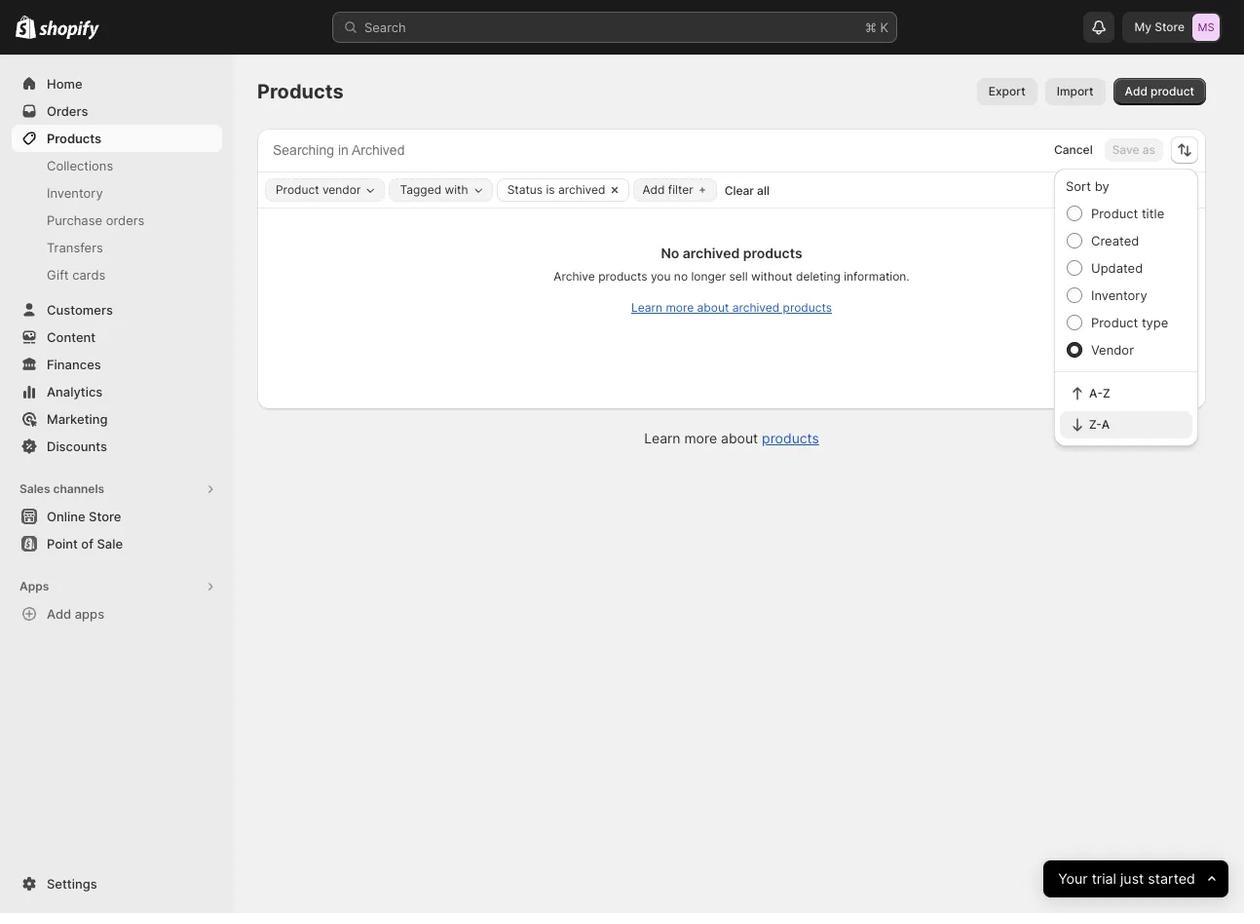 Task type: vqa. For each thing, say whether or not it's contained in the screenshot.
information.
yes



Task type: describe. For each thing, give the bounding box(es) containing it.
cancel button
[[1046, 138, 1101, 162]]

longer
[[691, 269, 726, 284]]

store for my store
[[1155, 19, 1185, 34]]

home link
[[12, 70, 222, 97]]

my
[[1135, 19, 1152, 34]]

sales
[[19, 481, 50, 496]]

tagged
[[400, 182, 442, 197]]

import
[[1057, 84, 1094, 98]]

add filter
[[643, 182, 693, 197]]

product for product type
[[1091, 315, 1138, 330]]

product vendor
[[276, 182, 361, 197]]

purchase orders link
[[12, 207, 222, 234]]

cancel
[[1054, 142, 1093, 157]]

your
[[1058, 870, 1088, 887]]

shopify image
[[16, 15, 36, 39]]

add apps
[[47, 606, 104, 622]]

import button
[[1045, 78, 1106, 105]]

inventory link
[[12, 179, 222, 207]]

⌘ k
[[865, 19, 889, 35]]

a-
[[1089, 386, 1103, 400]]

home
[[47, 76, 82, 92]]

point of sale
[[47, 536, 123, 552]]

status
[[507, 182, 543, 197]]

add apps button
[[12, 600, 222, 628]]

discounts link
[[12, 433, 222, 460]]

tagged with
[[400, 182, 468, 197]]

channels
[[53, 481, 104, 496]]

content
[[47, 329, 96, 345]]

discounts
[[47, 438, 107, 454]]

1 vertical spatial inventory
[[1091, 287, 1148, 303]]

point of sale link
[[12, 530, 222, 557]]

analytics link
[[12, 378, 222, 405]]

filter
[[668, 182, 693, 197]]

more for learn more about products
[[684, 430, 717, 446]]

without
[[751, 269, 793, 284]]

shopify image
[[39, 20, 100, 40]]

sales channels
[[19, 481, 104, 496]]

export button
[[977, 78, 1037, 105]]

content link
[[12, 324, 222, 351]]

with
[[445, 182, 468, 197]]

product title
[[1091, 206, 1165, 221]]

my store image
[[1193, 14, 1220, 41]]

type
[[1142, 315, 1169, 330]]

archive products you no longer sell without deleting information.
[[554, 269, 910, 284]]

apps
[[75, 606, 104, 622]]

add for add product
[[1125, 84, 1148, 98]]

sort by
[[1066, 178, 1110, 194]]

information.
[[844, 269, 910, 284]]

cards
[[72, 267, 106, 283]]

product for product vendor
[[276, 182, 319, 197]]

add filter button
[[634, 178, 717, 202]]

vendor
[[1091, 342, 1134, 358]]

gift
[[47, 267, 69, 283]]

z
[[1103, 386, 1110, 400]]

a
[[1102, 417, 1110, 432]]

⌘
[[865, 19, 877, 35]]

0 horizontal spatial products
[[47, 131, 101, 146]]

clear
[[725, 183, 754, 198]]

marketing
[[47, 411, 108, 427]]

transfers
[[47, 240, 103, 255]]

products link
[[762, 430, 819, 446]]

updated
[[1091, 260, 1143, 276]]

customers
[[47, 302, 113, 318]]

online store
[[47, 509, 121, 524]]

archive
[[554, 269, 595, 284]]

sort
[[1066, 178, 1091, 194]]

finances
[[47, 357, 101, 372]]

product vendor button
[[266, 179, 384, 201]]

a-z button
[[1060, 380, 1193, 407]]

purchase orders
[[47, 212, 145, 228]]



Task type: locate. For each thing, give the bounding box(es) containing it.
z-
[[1089, 417, 1102, 432]]

2 vertical spatial archived
[[732, 300, 780, 315]]

learn more about archived products
[[631, 300, 832, 315]]

about for products
[[721, 430, 758, 446]]

1 horizontal spatial add
[[643, 182, 665, 197]]

clear all
[[725, 183, 770, 198]]

apps
[[19, 579, 49, 593]]

your trial just started button
[[1043, 860, 1229, 897]]

trial
[[1092, 870, 1117, 887]]

0 horizontal spatial inventory
[[47, 185, 103, 201]]

1 vertical spatial archived
[[683, 245, 740, 261]]

created
[[1091, 233, 1139, 248]]

more for learn more about archived products
[[666, 300, 694, 315]]

status is archived
[[507, 182, 606, 197]]

0 horizontal spatial add
[[47, 606, 71, 622]]

finances link
[[12, 351, 222, 378]]

sale
[[97, 536, 123, 552]]

about left products link
[[721, 430, 758, 446]]

collections
[[47, 158, 113, 173]]

2 horizontal spatial add
[[1125, 84, 1148, 98]]

learn more about products
[[644, 430, 819, 446]]

you
[[651, 269, 671, 284]]

add for add filter
[[643, 182, 665, 197]]

2 vertical spatial product
[[1091, 315, 1138, 330]]

z-a
[[1089, 417, 1110, 432]]

archived down without
[[732, 300, 780, 315]]

add inside dropdown button
[[643, 182, 665, 197]]

archived right the is
[[558, 182, 606, 197]]

product
[[1151, 84, 1195, 98]]

store right my
[[1155, 19, 1185, 34]]

orders link
[[12, 97, 222, 125]]

1 vertical spatial learn
[[644, 430, 681, 446]]

1 horizontal spatial store
[[1155, 19, 1185, 34]]

product
[[276, 182, 319, 197], [1091, 206, 1138, 221], [1091, 315, 1138, 330]]

1 vertical spatial products
[[47, 131, 101, 146]]

inventory up purchase
[[47, 185, 103, 201]]

products link
[[12, 125, 222, 152]]

marketing link
[[12, 405, 222, 433]]

collections link
[[12, 152, 222, 179]]

0 vertical spatial learn
[[631, 300, 663, 315]]

point
[[47, 536, 78, 552]]

add inside button
[[47, 606, 71, 622]]

online store button
[[0, 503, 234, 530]]

purchase
[[47, 212, 102, 228]]

about down longer
[[697, 300, 729, 315]]

more left products link
[[684, 430, 717, 446]]

product up vendor
[[1091, 315, 1138, 330]]

0 horizontal spatial store
[[89, 509, 121, 524]]

add left product
[[1125, 84, 1148, 98]]

tagged with button
[[390, 179, 492, 201]]

1 vertical spatial more
[[684, 430, 717, 446]]

inventory down updated
[[1091, 287, 1148, 303]]

0 vertical spatial products
[[257, 80, 344, 103]]

Searching in Archived field
[[267, 137, 1004, 163]]

0 vertical spatial about
[[697, 300, 729, 315]]

about for archived
[[697, 300, 729, 315]]

your trial just started
[[1058, 870, 1195, 887]]

store
[[1155, 19, 1185, 34], [89, 509, 121, 524]]

products
[[257, 80, 344, 103], [47, 131, 101, 146]]

add product
[[1125, 84, 1195, 98]]

add product link
[[1113, 78, 1206, 105]]

0 vertical spatial more
[[666, 300, 694, 315]]

search
[[364, 19, 406, 35]]

product up created
[[1091, 206, 1138, 221]]

1 vertical spatial add
[[643, 182, 665, 197]]

orders
[[106, 212, 145, 228]]

add left apps on the bottom left of page
[[47, 606, 71, 622]]

vendor
[[322, 182, 361, 197]]

all
[[757, 183, 770, 198]]

more down no
[[666, 300, 694, 315]]

archived up longer
[[683, 245, 740, 261]]

0 vertical spatial inventory
[[47, 185, 103, 201]]

settings
[[47, 876, 97, 892]]

1 vertical spatial store
[[89, 509, 121, 524]]

0 vertical spatial product
[[276, 182, 319, 197]]

product inside dropdown button
[[276, 182, 319, 197]]

2 vertical spatial add
[[47, 606, 71, 622]]

online
[[47, 509, 85, 524]]

learn for learn more about archived products
[[631, 300, 663, 315]]

1 vertical spatial product
[[1091, 206, 1138, 221]]

sales channels button
[[12, 476, 222, 503]]

product for product title
[[1091, 206, 1138, 221]]

1 vertical spatial about
[[721, 430, 758, 446]]

store up sale
[[89, 509, 121, 524]]

0 vertical spatial archived
[[558, 182, 606, 197]]

1 horizontal spatial products
[[257, 80, 344, 103]]

products
[[743, 245, 803, 261], [598, 269, 648, 284], [783, 300, 832, 315], [762, 430, 819, 446]]

about
[[697, 300, 729, 315], [721, 430, 758, 446]]

no
[[661, 245, 679, 261]]

1 horizontal spatial inventory
[[1091, 287, 1148, 303]]

no archived products
[[661, 245, 803, 261]]

online store link
[[12, 503, 222, 530]]

learn for learn more about products
[[644, 430, 681, 446]]

is
[[546, 182, 555, 197]]

store inside online store link
[[89, 509, 121, 524]]

archived inside dropdown button
[[558, 182, 606, 197]]

status is archived button
[[498, 179, 606, 201]]

by
[[1095, 178, 1110, 194]]

0 vertical spatial store
[[1155, 19, 1185, 34]]

orders
[[47, 103, 88, 119]]

add left filter
[[643, 182, 665, 197]]

gift cards
[[47, 267, 106, 283]]

export
[[989, 84, 1026, 98]]

product left vendor
[[276, 182, 319, 197]]

settings link
[[12, 870, 222, 897]]

my store
[[1135, 19, 1185, 34]]

deleting
[[796, 269, 841, 284]]

add for add apps
[[47, 606, 71, 622]]

gift cards link
[[12, 261, 222, 288]]

a-z
[[1089, 386, 1110, 400]]

just
[[1120, 870, 1144, 887]]

more
[[666, 300, 694, 315], [684, 430, 717, 446]]

sell
[[729, 269, 748, 284]]

z-a button
[[1060, 411, 1193, 438]]

store for online store
[[89, 509, 121, 524]]

no
[[674, 269, 688, 284]]

customers link
[[12, 296, 222, 324]]

apps button
[[12, 573, 222, 600]]

started
[[1148, 870, 1195, 887]]

learn more about archived products link
[[631, 300, 832, 315]]

archived
[[558, 182, 606, 197], [683, 245, 740, 261], [732, 300, 780, 315]]

product type
[[1091, 315, 1169, 330]]

k
[[880, 19, 889, 35]]

title
[[1142, 206, 1165, 221]]

0 vertical spatial add
[[1125, 84, 1148, 98]]

of
[[81, 536, 94, 552]]



